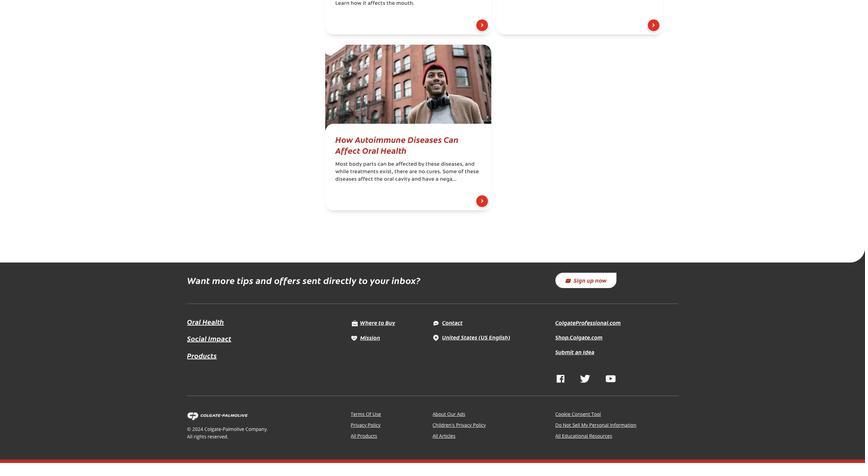 Task type: vqa. For each thing, say whether or not it's contained in the screenshot.
2nd Teething from the left
no



Task type: describe. For each thing, give the bounding box(es) containing it.
affected
[[396, 162, 417, 167]]

states
[[461, 334, 478, 341]]

all articles
[[433, 433, 456, 440]]

have
[[423, 177, 435, 182]]

company.
[[246, 426, 268, 433]]

some
[[443, 170, 457, 175]]

mission
[[361, 334, 380, 342]]

your
[[370, 274, 390, 287]]

directly
[[324, 274, 357, 287]]

most
[[336, 162, 348, 167]]

a
[[436, 177, 439, 182]]

about our ads link
[[433, 411, 466, 418]]

terms
[[351, 411, 365, 418]]

our
[[448, 411, 456, 418]]

most body parts can be affected by these diseases, and while treatments exist, there are no cures. some of these diseases affect the oral cavity and have a nega...
[[336, 162, 479, 182]]

all for all educational resources
[[556, 433, 561, 440]]

offers
[[274, 274, 301, 287]]

cookie
[[556, 411, 571, 418]]

colgateprofessional.com
[[556, 319, 621, 326]]

children's
[[433, 422, 455, 429]]

where to buy link
[[351, 319, 396, 327]]

english)
[[489, 334, 511, 341]]

2024
[[192, 426, 203, 433]]

can
[[444, 134, 459, 145]]

© 2024 colgate-palmolive company. all rights reserved.
[[187, 426, 268, 440]]

all for all products
[[351, 433, 356, 440]]

shop.colgate.com link
[[556, 334, 603, 341]]

sell
[[573, 422, 580, 429]]

buy
[[386, 319, 396, 327]]

submit an idea
[[556, 348, 595, 356]]

1 vertical spatial these
[[465, 170, 479, 175]]

more
[[212, 274, 235, 287]]

rights
[[194, 434, 207, 440]]

inbox?
[[392, 274, 421, 287]]

about
[[433, 411, 446, 418]]

all educational resources
[[556, 433, 613, 440]]

reserved.
[[208, 434, 229, 440]]

submit an idea link
[[556, 348, 595, 356]]

an
[[576, 348, 582, 356]]

submit
[[556, 348, 574, 356]]

cookie consent tool
[[556, 411, 601, 418]]

all for all articles
[[433, 433, 438, 440]]

of
[[459, 170, 464, 175]]

0 vertical spatial products
[[187, 351, 217, 360]]

diseases,
[[441, 162, 464, 167]]

0 horizontal spatial these
[[426, 162, 440, 167]]

diseases
[[336, 177, 357, 182]]

how autoimmune diseases can affect oral health
[[336, 134, 459, 156]]

affect
[[358, 177, 373, 182]]

ads
[[457, 411, 466, 418]]

children's privacy policy
[[433, 422, 486, 429]]

cavity
[[395, 177, 411, 182]]

sign up now link
[[556, 273, 617, 288]]

all educational resources link
[[556, 433, 613, 440]]

(us
[[479, 334, 488, 341]]

all inside © 2024 colgate-palmolive company. all rights reserved.
[[187, 434, 193, 440]]

be
[[388, 162, 395, 167]]

can
[[378, 162, 387, 167]]

treatments
[[351, 170, 379, 175]]

united states (us english)
[[442, 334, 511, 341]]

consent
[[572, 411, 591, 418]]

while
[[336, 170, 349, 175]]

information
[[610, 422, 637, 429]]

oral
[[384, 177, 394, 182]]

2 privacy from the left
[[456, 422, 472, 429]]

1 vertical spatial oral
[[187, 317, 201, 326]]

1 vertical spatial to
[[379, 319, 384, 327]]

0 horizontal spatial to
[[359, 274, 368, 287]]

1 policy from the left
[[368, 422, 381, 429]]

palmolive
[[223, 426, 244, 433]]

not
[[563, 422, 571, 429]]

facebook image
[[557, 375, 565, 383]]

use
[[373, 411, 381, 418]]

how
[[336, 134, 353, 145]]

terms of use
[[351, 411, 381, 418]]

1 vertical spatial products
[[358, 433, 377, 440]]

products link
[[187, 350, 217, 361]]

shop.colgate.com
[[556, 334, 603, 341]]

there
[[395, 170, 408, 175]]

do not sell my personal information link
[[556, 422, 637, 429]]

mission link
[[351, 334, 380, 342]]



Task type: locate. For each thing, give the bounding box(es) containing it.
all articles link
[[433, 433, 456, 440]]

1 horizontal spatial and
[[412, 177, 421, 182]]

body
[[349, 162, 362, 167]]

terms of use link
[[351, 411, 381, 418]]

these up cures.
[[426, 162, 440, 167]]

products down 'social'
[[187, 351, 217, 360]]

all
[[351, 433, 356, 440], [433, 433, 438, 440], [556, 433, 561, 440], [187, 434, 193, 440]]

up
[[587, 277, 594, 284]]

tips
[[237, 274, 254, 287]]

1 privacy from the left
[[351, 422, 367, 429]]

social
[[187, 334, 207, 343]]

do not sell my personal information
[[556, 422, 637, 429]]

1 horizontal spatial health
[[381, 145, 407, 156]]

now
[[596, 277, 607, 284]]

0 vertical spatial and
[[465, 162, 475, 167]]

0 horizontal spatial and
[[256, 274, 272, 287]]

tool
[[592, 411, 601, 418]]

oral inside how autoimmune diseases can affect oral health
[[362, 145, 379, 156]]

sign up now
[[574, 277, 607, 284]]

the
[[375, 177, 383, 182]]

do
[[556, 422, 562, 429]]

nega...
[[440, 177, 457, 182]]

1 vertical spatial health
[[203, 317, 224, 326]]

social impact
[[187, 334, 232, 343]]

2 horizontal spatial and
[[465, 162, 475, 167]]

social impact link
[[187, 333, 232, 344]]

all down ©
[[187, 434, 193, 440]]

to left your
[[359, 274, 368, 287]]

about our ads
[[433, 411, 466, 418]]

twitter image
[[580, 375, 591, 383]]

0 horizontal spatial health
[[203, 317, 224, 326]]

affect
[[336, 145, 361, 156]]

oral health
[[187, 317, 224, 326]]

all down privacy policy in the bottom of the page
[[351, 433, 356, 440]]

0 horizontal spatial products
[[187, 351, 217, 360]]

exist,
[[380, 170, 394, 175]]

0 vertical spatial to
[[359, 274, 368, 287]]

cookie consent tool link
[[556, 411, 601, 418]]

2 vertical spatial and
[[256, 274, 272, 287]]

©
[[187, 426, 191, 433]]

no
[[419, 170, 425, 175]]

rounded corner image
[[851, 248, 866, 263]]

0 horizontal spatial oral
[[187, 317, 201, 326]]

articles
[[440, 433, 456, 440]]

diseases
[[408, 134, 442, 145]]

impact
[[208, 334, 232, 343]]

all left articles
[[433, 433, 438, 440]]

where
[[360, 319, 378, 327]]

1 horizontal spatial these
[[465, 170, 479, 175]]

1 horizontal spatial privacy
[[456, 422, 472, 429]]

policy
[[368, 422, 381, 429], [473, 422, 486, 429]]

oral health link
[[187, 317, 224, 326]]

oral up parts
[[362, 145, 379, 156]]

0 horizontal spatial privacy
[[351, 422, 367, 429]]

of
[[366, 411, 372, 418]]

parts
[[363, 162, 377, 167]]

0 horizontal spatial policy
[[368, 422, 381, 429]]

to
[[359, 274, 368, 287], [379, 319, 384, 327]]

health
[[381, 145, 407, 156], [203, 317, 224, 326]]

oral
[[362, 145, 379, 156], [187, 317, 201, 326]]

health inside how autoimmune diseases can affect oral health
[[381, 145, 407, 156]]

united
[[442, 334, 460, 341]]

health up the be
[[381, 145, 407, 156]]

privacy down the "terms"
[[351, 422, 367, 429]]

1 horizontal spatial products
[[358, 433, 377, 440]]

sign
[[574, 277, 586, 284]]

all down the do
[[556, 433, 561, 440]]

1 horizontal spatial policy
[[473, 422, 486, 429]]

cures.
[[427, 170, 442, 175]]

youtube image
[[606, 375, 616, 383]]

and right tips
[[256, 274, 272, 287]]

and down are
[[412, 177, 421, 182]]

colgate-
[[205, 426, 223, 433]]

want
[[187, 274, 210, 287]]

resources
[[590, 433, 613, 440]]

0 vertical spatial oral
[[362, 145, 379, 156]]

children's privacy policy link
[[433, 422, 486, 429]]

privacy
[[351, 422, 367, 429], [456, 422, 472, 429]]

to left buy
[[379, 319, 384, 327]]

personal
[[590, 422, 609, 429]]

privacy down ads
[[456, 422, 472, 429]]

these
[[426, 162, 440, 167], [465, 170, 479, 175]]

oral up 'social'
[[187, 317, 201, 326]]

health up 'social impact'
[[203, 317, 224, 326]]

products
[[187, 351, 217, 360], [358, 433, 377, 440]]

0 vertical spatial health
[[381, 145, 407, 156]]

where to buy
[[360, 319, 396, 327]]

and right diseases,
[[465, 162, 475, 167]]

0 vertical spatial these
[[426, 162, 440, 167]]

1 horizontal spatial to
[[379, 319, 384, 327]]

sent
[[303, 274, 321, 287]]

my
[[582, 422, 588, 429]]

2 policy from the left
[[473, 422, 486, 429]]

1 vertical spatial and
[[412, 177, 421, 182]]

colgateprofessional.com link
[[556, 319, 621, 326]]

products down privacy policy in the bottom of the page
[[358, 433, 377, 440]]

by
[[419, 162, 425, 167]]

privacy policy link
[[351, 422, 381, 429]]

educational
[[562, 433, 588, 440]]

are
[[410, 170, 418, 175]]

1 horizontal spatial oral
[[362, 145, 379, 156]]

these right of
[[465, 170, 479, 175]]

all products link
[[351, 433, 377, 440]]

idea
[[583, 348, 595, 356]]

want more tips and offers sent directly to your inbox?
[[187, 274, 421, 287]]



